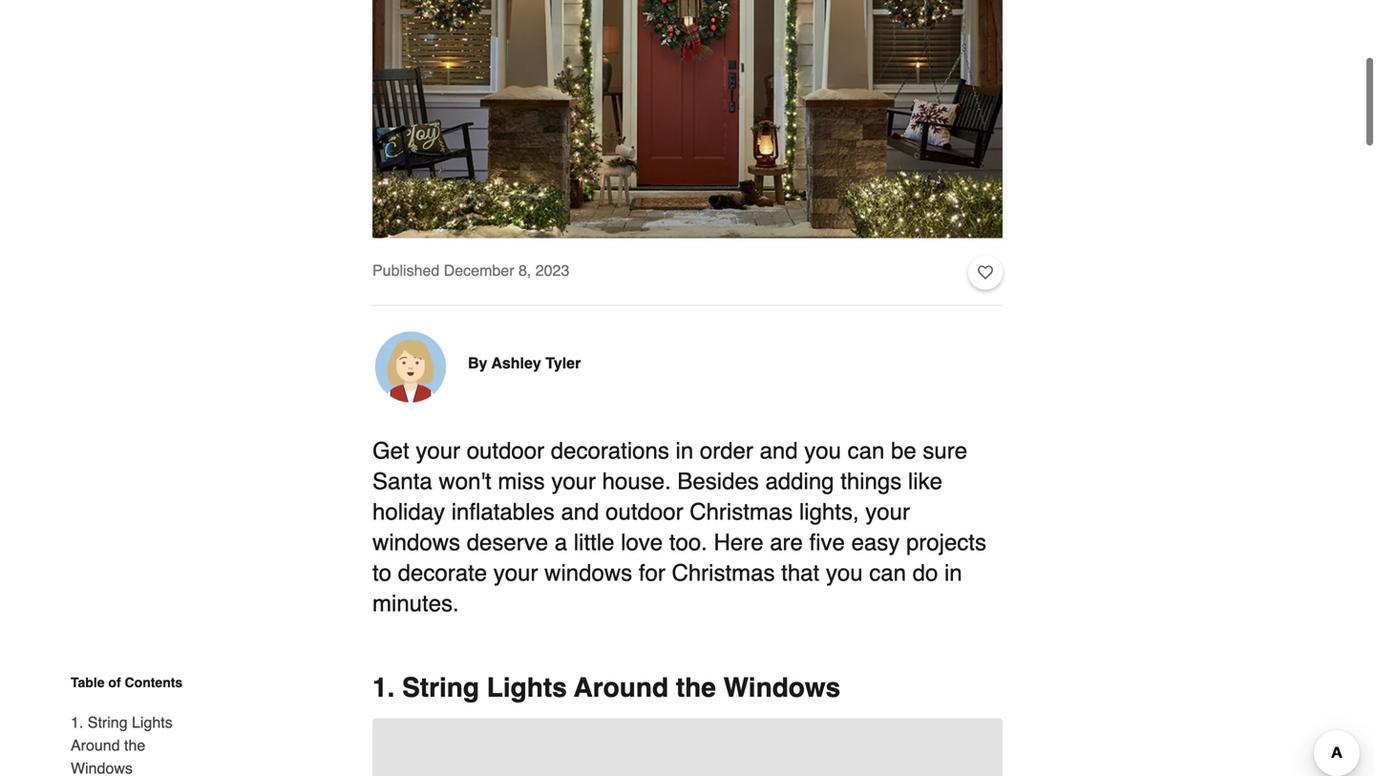 Task type: describe. For each thing, give the bounding box(es) containing it.
ashley tyler image
[[372, 329, 449, 406]]

five
[[809, 530, 845, 556]]

1 horizontal spatial windows
[[544, 560, 632, 587]]

tyler
[[546, 354, 581, 372]]

inflatables
[[451, 499, 555, 525]]

1. string lights around the windows link
[[71, 700, 199, 776]]

0 vertical spatial you
[[804, 438, 841, 464]]

0 horizontal spatial in
[[676, 438, 694, 464]]

of
[[108, 675, 121, 690]]

0 horizontal spatial outdoor
[[467, 438, 544, 464]]

house.
[[602, 469, 671, 495]]

1 vertical spatial you
[[826, 560, 863, 587]]

besides
[[678, 469, 759, 495]]

1 vertical spatial and
[[561, 499, 599, 525]]

by
[[468, 354, 487, 372]]

0 vertical spatial 1. string lights around the windows
[[372, 673, 841, 704]]

your up won't
[[416, 438, 460, 464]]

0 horizontal spatial windows
[[372, 530, 460, 556]]

1 horizontal spatial windows
[[724, 673, 841, 704]]

love
[[621, 530, 663, 556]]

1. string lights around the windows inside table of contents element
[[71, 714, 173, 776]]

your down deserve
[[494, 560, 538, 587]]

0 vertical spatial and
[[760, 438, 798, 464]]

table
[[71, 675, 105, 690]]

0 vertical spatial 1.
[[372, 673, 395, 704]]

december
[[444, 262, 514, 280]]

little
[[574, 530, 615, 556]]

decorations
[[551, 438, 669, 464]]

1 horizontal spatial in
[[944, 560, 962, 587]]

a
[[555, 530, 567, 556]]

easy
[[851, 530, 900, 556]]

won't
[[439, 469, 492, 495]]

santa
[[372, 469, 432, 495]]

miss
[[498, 469, 545, 495]]

decorate
[[398, 560, 487, 587]]

the exterior of a house decorated for christmas with garlands, wreaths and icicle lights. image
[[372, 0, 1003, 238]]

for
[[639, 560, 665, 587]]

0 vertical spatial can
[[848, 438, 885, 464]]



Task type: vqa. For each thing, say whether or not it's contained in the screenshot.
String to the top
yes



Task type: locate. For each thing, give the bounding box(es) containing it.
1 vertical spatial string
[[88, 714, 128, 732]]

1 horizontal spatial and
[[760, 438, 798, 464]]

1 horizontal spatial string
[[402, 673, 479, 704]]

your up "easy"
[[866, 499, 910, 525]]

in left order
[[676, 438, 694, 464]]

0 vertical spatial christmas
[[690, 499, 793, 525]]

1 vertical spatial around
[[71, 737, 120, 754]]

0 horizontal spatial windows
[[71, 760, 133, 776]]

1 horizontal spatial 1. string lights around the windows
[[372, 673, 841, 704]]

the patio of a house decorated with christmas lights and holiday inflatables. image
[[372, 719, 1003, 776]]

windows down "little"
[[544, 560, 632, 587]]

you
[[804, 438, 841, 464], [826, 560, 863, 587]]

string inside table of contents element
[[88, 714, 128, 732]]

get your outdoor decorations in order and you can be sure santa won't miss your house. besides adding things like holiday inflatables and outdoor christmas lights, your windows deserve a little love too. here are five easy projects to decorate your windows for christmas that you can do in minutes.
[[372, 438, 987, 617]]

christmas up here
[[690, 499, 793, 525]]

by ashley tyler
[[468, 354, 581, 372]]

0 horizontal spatial string
[[88, 714, 128, 732]]

1 vertical spatial lights
[[132, 714, 173, 732]]

the
[[676, 673, 716, 704], [124, 737, 145, 754]]

around down table
[[71, 737, 120, 754]]

around inside table of contents element
[[71, 737, 120, 754]]

string down of
[[88, 714, 128, 732]]

1 horizontal spatial 1.
[[372, 673, 395, 704]]

1 vertical spatial christmas
[[672, 560, 775, 587]]

get
[[372, 438, 409, 464]]

0 vertical spatial string
[[402, 673, 479, 704]]

1 vertical spatial outdoor
[[606, 499, 683, 525]]

1 vertical spatial 1.
[[71, 714, 83, 732]]

1. down minutes.
[[372, 673, 395, 704]]

1 vertical spatial the
[[124, 737, 145, 754]]

sure
[[923, 438, 967, 464]]

deserve
[[467, 530, 548, 556]]

outdoor up love
[[606, 499, 683, 525]]

1 vertical spatial windows
[[544, 560, 632, 587]]

1 horizontal spatial lights
[[487, 673, 567, 704]]

0 vertical spatial the
[[676, 673, 716, 704]]

1 vertical spatial 1. string lights around the windows
[[71, 714, 173, 776]]

string
[[402, 673, 479, 704], [88, 714, 128, 732]]

lights
[[487, 673, 567, 704], [132, 714, 173, 732]]

0 horizontal spatial and
[[561, 499, 599, 525]]

1 vertical spatial can
[[869, 560, 906, 587]]

holiday
[[372, 499, 445, 525]]

your down the decorations
[[551, 469, 596, 495]]

be
[[891, 438, 917, 464]]

0 vertical spatial lights
[[487, 673, 567, 704]]

and up "little"
[[561, 499, 599, 525]]

1. string lights around the windows
[[372, 673, 841, 704], [71, 714, 173, 776]]

1 horizontal spatial the
[[676, 673, 716, 704]]

0 vertical spatial around
[[574, 673, 669, 704]]

0 vertical spatial windows
[[724, 673, 841, 704]]

table of contents
[[71, 675, 183, 690]]

0 horizontal spatial the
[[124, 737, 145, 754]]

minutes.
[[372, 591, 459, 617]]

lights inside table of contents element
[[132, 714, 173, 732]]

in right do
[[944, 560, 962, 587]]

1. down table
[[71, 714, 83, 732]]

the down the table of contents
[[124, 737, 145, 754]]

0 horizontal spatial 1.
[[71, 714, 83, 732]]

outdoor
[[467, 438, 544, 464], [606, 499, 683, 525]]

0 vertical spatial in
[[676, 438, 694, 464]]

that
[[781, 560, 820, 587]]

windows inside table of contents element
[[71, 760, 133, 776]]

2023
[[536, 262, 570, 280]]

you up adding
[[804, 438, 841, 464]]

1 horizontal spatial around
[[574, 673, 669, 704]]

in
[[676, 438, 694, 464], [944, 560, 962, 587]]

0 horizontal spatial 1. string lights around the windows
[[71, 714, 173, 776]]

and
[[760, 438, 798, 464], [561, 499, 599, 525]]

0 vertical spatial windows
[[372, 530, 460, 556]]

around
[[574, 673, 669, 704], [71, 737, 120, 754]]

contents
[[125, 675, 183, 690]]

do
[[913, 560, 938, 587]]

to
[[372, 560, 392, 587]]

order
[[700, 438, 753, 464]]

things
[[841, 469, 902, 495]]

heart outline image
[[978, 262, 993, 283]]

1 vertical spatial windows
[[71, 760, 133, 776]]

windows down holiday
[[372, 530, 460, 556]]

ashley
[[491, 354, 541, 372]]

1. inside 1. string lights around the windows link
[[71, 714, 83, 732]]

1.
[[372, 673, 395, 704], [71, 714, 83, 732]]

your
[[416, 438, 460, 464], [551, 469, 596, 495], [866, 499, 910, 525], [494, 560, 538, 587]]

published
[[372, 262, 440, 280]]

windows
[[372, 530, 460, 556], [544, 560, 632, 587]]

0 vertical spatial outdoor
[[467, 438, 544, 464]]

christmas
[[690, 499, 793, 525], [672, 560, 775, 587]]

like
[[908, 469, 943, 495]]

published december 8, 2023
[[372, 262, 570, 280]]

0 horizontal spatial around
[[71, 737, 120, 754]]

you down five
[[826, 560, 863, 587]]

string down minutes.
[[402, 673, 479, 704]]

can
[[848, 438, 885, 464], [869, 560, 906, 587]]

0 horizontal spatial lights
[[132, 714, 173, 732]]

1 vertical spatial in
[[944, 560, 962, 587]]

here
[[714, 530, 764, 556]]

the inside 1. string lights around the windows
[[124, 737, 145, 754]]

can up things
[[848, 438, 885, 464]]

outdoor up "miss"
[[467, 438, 544, 464]]

are
[[770, 530, 803, 556]]

adding
[[765, 469, 834, 495]]

around up the patio of a house decorated with christmas lights and holiday inflatables. image
[[574, 673, 669, 704]]

8,
[[519, 262, 531, 280]]

the up the patio of a house decorated with christmas lights and holiday inflatables. image
[[676, 673, 716, 704]]

projects
[[906, 530, 987, 556]]

windows
[[724, 673, 841, 704], [71, 760, 133, 776]]

lights,
[[799, 499, 859, 525]]

1 horizontal spatial outdoor
[[606, 499, 683, 525]]

and up adding
[[760, 438, 798, 464]]

can down "easy"
[[869, 560, 906, 587]]

christmas down here
[[672, 560, 775, 587]]

table of contents element
[[55, 673, 199, 776]]

too.
[[669, 530, 708, 556]]



